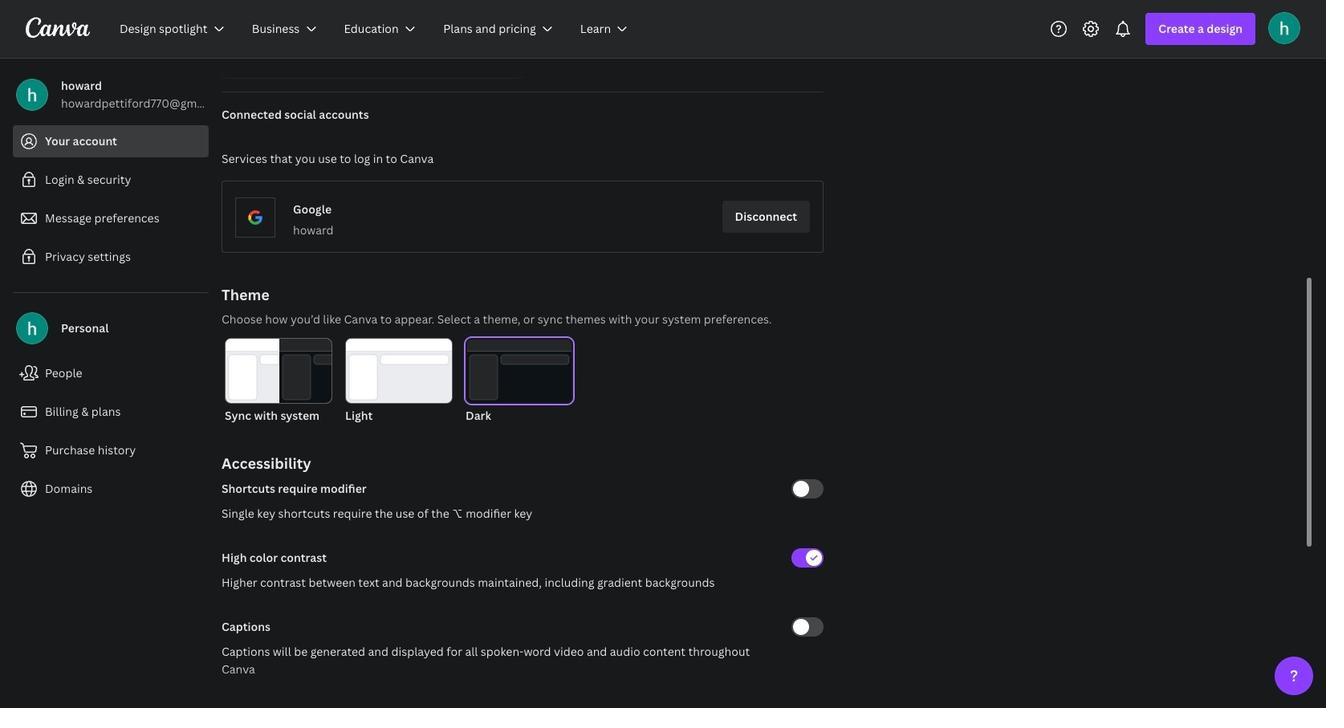 Task type: locate. For each thing, give the bounding box(es) containing it.
None button
[[225, 338, 333, 425], [345, 338, 453, 425], [466, 338, 573, 425], [225, 338, 333, 425], [345, 338, 453, 425], [466, 338, 573, 425]]

Language: English (US) button
[[222, 47, 523, 79]]



Task type: vqa. For each thing, say whether or not it's contained in the screenshot.
Dark Green Modern Christmas Eve Party Flyer Flyer by Freya Saad
no



Task type: describe. For each thing, give the bounding box(es) containing it.
top level navigation element
[[109, 13, 645, 45]]

howard image
[[1269, 12, 1301, 44]]



